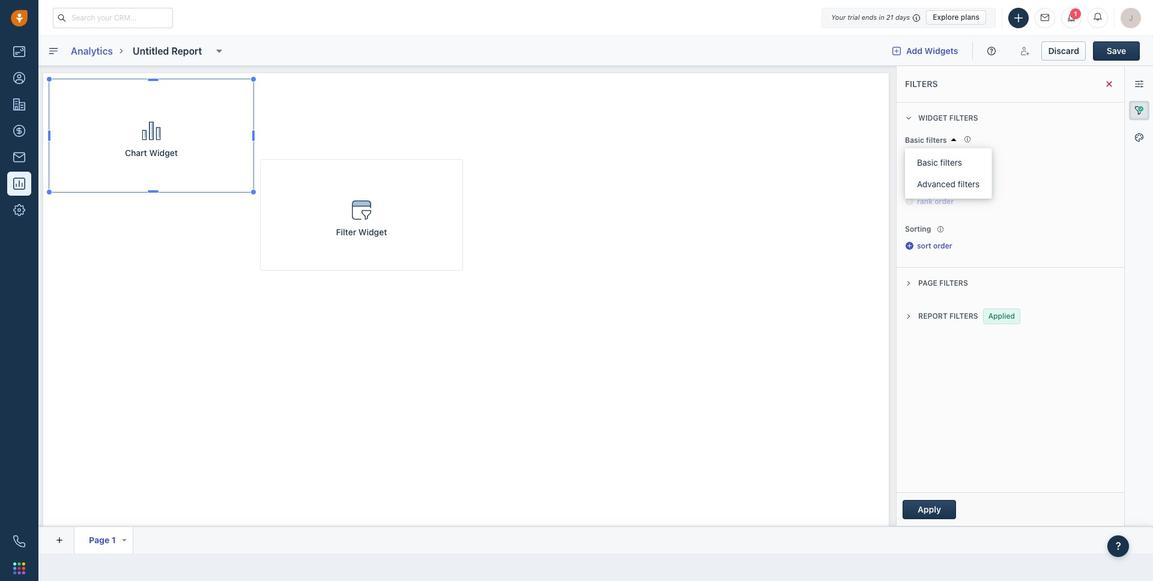 Task type: locate. For each thing, give the bounding box(es) containing it.
trial
[[848, 13, 860, 21]]

phone element
[[7, 530, 31, 554]]

Search your CRM... text field
[[53, 8, 173, 28]]

your trial ends in 21 days
[[831, 13, 910, 21]]

explore plans
[[933, 13, 980, 22]]

explore
[[933, 13, 959, 22]]

your
[[831, 13, 846, 21]]

1 link
[[1061, 8, 1082, 28]]

phone image
[[13, 536, 25, 548]]

in
[[879, 13, 885, 21]]

1
[[1074, 10, 1078, 17]]



Task type: describe. For each thing, give the bounding box(es) containing it.
ends
[[862, 13, 877, 21]]

days
[[896, 13, 910, 21]]

freshworks switcher image
[[13, 563, 25, 575]]

explore plans link
[[926, 10, 986, 25]]

21
[[886, 13, 894, 21]]

plans
[[961, 13, 980, 22]]



Task type: vqa. For each thing, say whether or not it's contained in the screenshot.
"wi"
no



